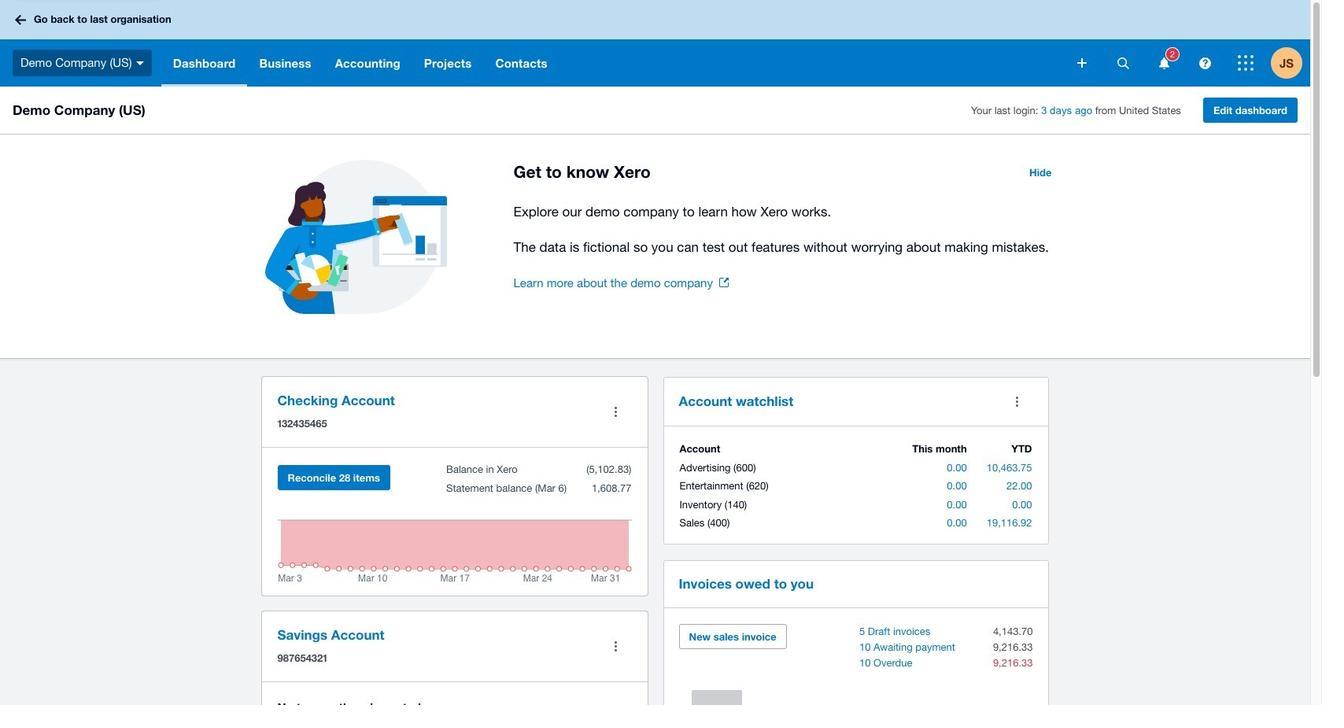Task type: describe. For each thing, give the bounding box(es) containing it.
2 horizontal spatial svg image
[[1159, 57, 1169, 69]]

accounts watchlist options image
[[1002, 386, 1033, 417]]

intro banner body element
[[514, 201, 1062, 258]]

manage menu toggle image
[[600, 396, 632, 428]]



Task type: locate. For each thing, give the bounding box(es) containing it.
banner
[[0, 0, 1311, 87]]

1 horizontal spatial svg image
[[1117, 57, 1129, 69]]

svg image
[[15, 15, 26, 25], [1238, 55, 1254, 71], [1199, 57, 1211, 69], [136, 61, 144, 65]]

svg image
[[1117, 57, 1129, 69], [1159, 57, 1169, 69], [1078, 58, 1087, 68]]

0 horizontal spatial svg image
[[1078, 58, 1087, 68]]



Task type: vqa. For each thing, say whether or not it's contained in the screenshot.
Manage menu toggle icon
yes



